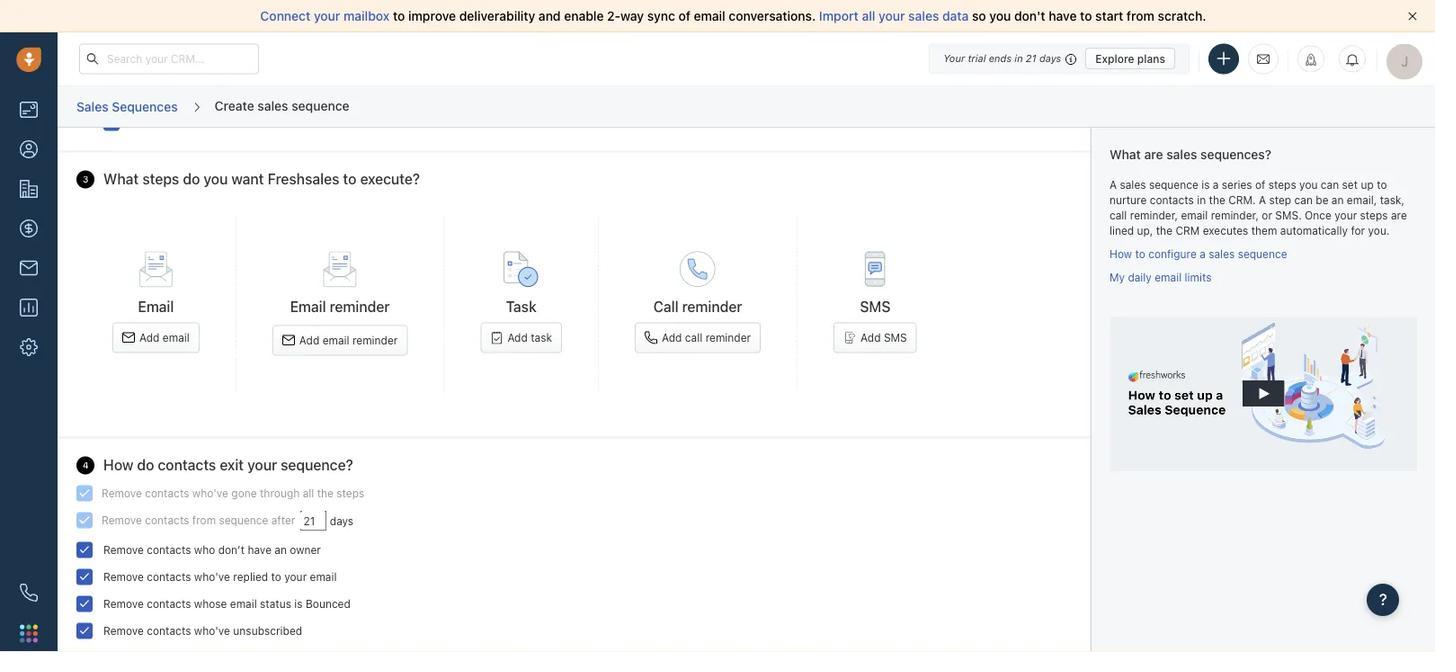 Task type: locate. For each thing, give the bounding box(es) containing it.
0 vertical spatial an
[[1332, 194, 1345, 206]]

remove for remove contacts who've replied to your email
[[103, 571, 144, 583]]

start
[[1096, 9, 1124, 23]]

sales down executes
[[1209, 248, 1236, 260]]

0 vertical spatial who've
[[192, 487, 229, 500]]

1 horizontal spatial how
[[1110, 248, 1133, 260]]

21
[[1026, 53, 1037, 64]]

1 horizontal spatial are
[[1392, 209, 1408, 222]]

email up add email button
[[138, 298, 174, 316]]

1 email from the left
[[138, 298, 174, 316]]

in
[[1015, 53, 1024, 64], [1198, 194, 1207, 206]]

my daily email limits
[[1110, 271, 1212, 283]]

the right up,
[[1157, 225, 1173, 237]]

my daily email limits link
[[1110, 271, 1212, 283]]

0 vertical spatial from
[[1127, 9, 1155, 23]]

2 reminder, from the left
[[1212, 209, 1260, 222]]

your
[[314, 9, 340, 23], [879, 9, 906, 23], [1335, 209, 1358, 222], [248, 457, 277, 474], [285, 571, 307, 583]]

replied
[[233, 571, 268, 583]]

1 vertical spatial in
[[1198, 194, 1207, 206]]

1 vertical spatial all
[[303, 487, 314, 500]]

1 vertical spatial how
[[103, 457, 133, 474]]

who've up remove contacts from sequence after
[[192, 487, 229, 500]]

how right 4
[[103, 457, 133, 474]]

sales inside the a sales sequence is a series of steps you can set up to nurture contacts in the crm. a step can be an email, task, call reminder, email reminder, or sms. once your steps are lined up, the crm executes them automatically for you.
[[1121, 178, 1147, 191]]

0 vertical spatial all
[[862, 9, 876, 23]]

a left 'series' at top right
[[1214, 178, 1220, 191]]

sequence down what are sales sequences?
[[1150, 178, 1199, 191]]

of right 'series' at top right
[[1256, 178, 1266, 191]]

who've down whose
[[194, 625, 230, 637]]

email
[[138, 298, 174, 316], [290, 298, 326, 316]]

add
[[139, 332, 160, 344], [508, 332, 528, 344], [662, 332, 682, 344], [861, 332, 881, 344], [299, 335, 320, 347]]

what right the 3
[[103, 171, 139, 188]]

can left be
[[1295, 194, 1314, 206]]

add for email
[[139, 332, 160, 344]]

phone image
[[20, 584, 38, 602]]

1 horizontal spatial a
[[1260, 194, 1267, 206]]

1 horizontal spatial call
[[1110, 209, 1128, 222]]

1 vertical spatial sms
[[884, 332, 908, 344]]

of
[[679, 9, 691, 23], [1256, 178, 1266, 191]]

send email image
[[1258, 52, 1270, 66]]

remove contacts who don't have an owner
[[103, 544, 321, 556]]

you up be
[[1300, 178, 1319, 191]]

add for task
[[508, 332, 528, 344]]

0 vertical spatial are
[[1145, 147, 1164, 162]]

contacts left exit
[[158, 457, 216, 474]]

what for what are sales sequences?
[[1110, 147, 1142, 162]]

0 horizontal spatial in
[[1015, 53, 1024, 64]]

1 horizontal spatial do
[[183, 171, 200, 188]]

remove for remove contacts whose email status is bounced
[[103, 598, 144, 610]]

1 horizontal spatial an
[[1332, 194, 1345, 206]]

ends
[[989, 53, 1012, 64]]

task
[[506, 298, 537, 316]]

contacts for remove contacts whose email status is bounced
[[147, 598, 191, 610]]

days right after
[[330, 515, 354, 528]]

email inside add email button
[[163, 332, 190, 344]]

1 vertical spatial of
[[1256, 178, 1266, 191]]

all right through
[[303, 487, 314, 500]]

0 vertical spatial what
[[1110, 147, 1142, 162]]

1 vertical spatial have
[[248, 544, 272, 556]]

contacts inside the a sales sequence is a series of steps you can set up to nurture contacts in the crm. a step can be an email, task, call reminder, email reminder, or sms. once your steps are lined up, the crm executes them automatically for you.
[[1150, 194, 1195, 206]]

0 vertical spatial how
[[1110, 248, 1133, 260]]

an inside the a sales sequence is a series of steps you can set up to nurture contacts in the crm. a step can be an email, task, call reminder, email reminder, or sms. once your steps are lined up, the crm executes them automatically for you.
[[1332, 194, 1345, 206]]

is right status
[[294, 598, 303, 610]]

from
[[1127, 9, 1155, 23], [192, 514, 216, 527]]

0 horizontal spatial what
[[103, 171, 139, 188]]

weekends
[[171, 117, 222, 129]]

0 horizontal spatial have
[[248, 544, 272, 556]]

1 horizontal spatial the
[[1157, 225, 1173, 237]]

remove contacts from sequence after
[[102, 514, 295, 527]]

1 vertical spatial a
[[1260, 194, 1267, 206]]

days right 21
[[1040, 53, 1062, 64]]

bounced
[[306, 598, 351, 610]]

your up for
[[1335, 209, 1358, 222]]

0 vertical spatial a
[[1214, 178, 1220, 191]]

reminder down email reminder
[[353, 335, 398, 347]]

how for how to configure a sales sequence
[[1110, 248, 1133, 260]]

call
[[654, 298, 679, 316]]

1 horizontal spatial in
[[1198, 194, 1207, 206]]

1 horizontal spatial is
[[1202, 178, 1211, 191]]

1 horizontal spatial what
[[1110, 147, 1142, 162]]

0 horizontal spatial the
[[317, 487, 334, 500]]

a
[[1214, 178, 1220, 191], [1200, 248, 1206, 260]]

what
[[1110, 147, 1142, 162], [103, 171, 139, 188]]

how for how do contacts exit your sequence?
[[103, 457, 133, 474]]

you.
[[1369, 225, 1391, 237]]

1 vertical spatial the
[[1157, 225, 1173, 237]]

1 horizontal spatial you
[[990, 9, 1012, 23]]

import
[[820, 9, 859, 23]]

crm
[[1176, 225, 1201, 237]]

scratch.
[[1159, 9, 1207, 23]]

you right the so
[[990, 9, 1012, 23]]

call up lined
[[1110, 209, 1128, 222]]

0 horizontal spatial from
[[192, 514, 216, 527]]

to right up
[[1378, 178, 1388, 191]]

contacts for remove contacts who've replied to your email
[[147, 571, 191, 583]]

contacts down remove contacts who don't have an owner
[[147, 571, 191, 583]]

0 horizontal spatial an
[[275, 544, 287, 556]]

daily
[[1129, 271, 1152, 283]]

1 horizontal spatial a
[[1214, 178, 1220, 191]]

add for call reminder
[[662, 332, 682, 344]]

0 horizontal spatial is
[[294, 598, 303, 610]]

all right import
[[862, 9, 876, 23]]

1 vertical spatial what
[[103, 171, 139, 188]]

sequence up freshsales
[[292, 98, 350, 113]]

0 horizontal spatial how
[[103, 457, 133, 474]]

connect
[[260, 9, 311, 23]]

sms inside button
[[884, 332, 908, 344]]

series
[[1223, 178, 1253, 191]]

steps up step
[[1269, 178, 1297, 191]]

execute?
[[360, 171, 420, 188]]

an right be
[[1332, 194, 1345, 206]]

0 horizontal spatial can
[[1295, 194, 1314, 206]]

contacts left who
[[147, 544, 191, 556]]

add call reminder button
[[635, 323, 761, 353]]

an left owner
[[275, 544, 287, 556]]

contacts up crm
[[1150, 194, 1195, 206]]

a inside the a sales sequence is a series of steps you can set up to nurture contacts in the crm. a step can be an email, task, call reminder, email reminder, or sms. once your steps are lined up, the crm executes them automatically for you.
[[1214, 178, 1220, 191]]

remove for remove contacts who don't have an owner
[[103, 544, 144, 556]]

add call reminder
[[662, 332, 751, 344]]

is
[[1202, 178, 1211, 191], [294, 598, 303, 610]]

reminder, up up,
[[1131, 209, 1179, 222]]

email inside the a sales sequence is a series of steps you can set up to nurture contacts in the crm. a step can be an email, task, call reminder, email reminder, or sms. once your steps are lined up, the crm executes them automatically for you.
[[1182, 209, 1209, 222]]

0 vertical spatial the
[[1210, 194, 1226, 206]]

for
[[1352, 225, 1366, 237]]

how
[[1110, 248, 1133, 260], [103, 457, 133, 474]]

the
[[1210, 194, 1226, 206], [1157, 225, 1173, 237], [317, 487, 334, 500]]

1 vertical spatial do
[[137, 457, 154, 474]]

of right sync
[[679, 9, 691, 23]]

email
[[694, 9, 726, 23], [1182, 209, 1209, 222], [1156, 271, 1182, 283], [163, 332, 190, 344], [323, 335, 350, 347], [310, 571, 337, 583], [230, 598, 257, 610]]

email up add email reminder button
[[290, 298, 326, 316]]

reminder,
[[1131, 209, 1179, 222], [1212, 209, 1260, 222]]

remove for remove contacts who've unsubscribed
[[103, 625, 144, 637]]

0 vertical spatial of
[[679, 9, 691, 23]]

contacts down remove contacts whose email status is bounced
[[147, 625, 191, 637]]

1 horizontal spatial reminder,
[[1212, 209, 1260, 222]]

0 vertical spatial call
[[1110, 209, 1128, 222]]

be
[[1317, 194, 1329, 206]]

so
[[973, 9, 987, 23]]

import all your sales data link
[[820, 9, 973, 23]]

who've down remove contacts who don't have an owner
[[194, 571, 230, 583]]

are up nurture
[[1145, 147, 1164, 162]]

phone element
[[11, 575, 47, 611]]

contacts up remove contacts who don't have an owner
[[145, 514, 189, 527]]

reminder, down crm.
[[1212, 209, 1260, 222]]

1 horizontal spatial have
[[1049, 9, 1077, 23]]

1 horizontal spatial of
[[1256, 178, 1266, 191]]

2-
[[607, 9, 621, 23]]

do
[[183, 171, 200, 188], [137, 457, 154, 474]]

configure
[[1149, 248, 1197, 260]]

don't
[[218, 544, 245, 556]]

1 horizontal spatial all
[[862, 9, 876, 23]]

call down call reminder
[[685, 332, 703, 344]]

0 vertical spatial is
[[1202, 178, 1211, 191]]

sequence?
[[281, 457, 353, 474]]

a up or
[[1260, 194, 1267, 206]]

contacts left whose
[[147, 598, 191, 610]]

to
[[393, 9, 405, 23], [1081, 9, 1093, 23], [343, 171, 357, 188], [1378, 178, 1388, 191], [1136, 248, 1146, 260], [271, 571, 282, 583]]

sms
[[861, 298, 891, 316], [884, 332, 908, 344]]

1 vertical spatial are
[[1392, 209, 1408, 222]]

sales right create
[[258, 98, 288, 113]]

want
[[232, 171, 264, 188]]

0 horizontal spatial call
[[685, 332, 703, 344]]

from right 'start'
[[1127, 9, 1155, 23]]

0 horizontal spatial days
[[330, 515, 354, 528]]

what are sales sequences?
[[1110, 147, 1272, 162]]

can up be
[[1322, 178, 1340, 191]]

1 horizontal spatial email
[[290, 298, 326, 316]]

in left 21
[[1015, 53, 1024, 64]]

do right 4
[[137, 457, 154, 474]]

1 vertical spatial call
[[685, 332, 703, 344]]

reminder
[[330, 298, 390, 316], [683, 298, 743, 316], [706, 332, 751, 344], [353, 335, 398, 347]]

0 vertical spatial a
[[1110, 178, 1118, 191]]

reminder up the add call reminder
[[683, 298, 743, 316]]

steps down 'sequence?'
[[337, 487, 365, 500]]

sync
[[648, 9, 676, 23]]

None text field
[[300, 511, 327, 532]]

automatically
[[1281, 225, 1349, 237]]

sales up nurture
[[1121, 178, 1147, 191]]

1 reminder, from the left
[[1131, 209, 1179, 222]]

0 horizontal spatial reminder,
[[1131, 209, 1179, 222]]

a up nurture
[[1110, 178, 1118, 191]]

who've for replied
[[194, 571, 230, 583]]

have
[[1049, 9, 1077, 23], [248, 544, 272, 556]]

0 vertical spatial have
[[1049, 9, 1077, 23]]

plans
[[1138, 52, 1166, 65]]

contacts up remove contacts from sequence after
[[145, 487, 189, 500]]

in inside the a sales sequence is a series of steps you can set up to nurture contacts in the crm. a step can be an email, task, call reminder, email reminder, or sms. once your steps are lined up, the crm executes them automatically for you.
[[1198, 194, 1207, 206]]

call inside the a sales sequence is a series of steps you can set up to nurture contacts in the crm. a step can be an email, task, call reminder, email reminder, or sms. once your steps are lined up, the crm executes them automatically for you.
[[1110, 209, 1128, 222]]

your right exit
[[248, 457, 277, 474]]

0 vertical spatial do
[[183, 171, 200, 188]]

sales sequences
[[76, 99, 178, 114]]

through
[[260, 487, 300, 500]]

1 horizontal spatial days
[[1040, 53, 1062, 64]]

is inside the a sales sequence is a series of steps you can set up to nurture contacts in the crm. a step can be an email, task, call reminder, email reminder, or sms. once your steps are lined up, the crm executes them automatically for you.
[[1202, 178, 1211, 191]]

the down 'sequence?'
[[317, 487, 334, 500]]

are inside the a sales sequence is a series of steps you can set up to nurture contacts in the crm. a step can be an email, task, call reminder, email reminder, or sms. once your steps are lined up, the crm executes them automatically for you.
[[1392, 209, 1408, 222]]

how down lined
[[1110, 248, 1133, 260]]

a
[[1110, 178, 1118, 191], [1260, 194, 1267, 206]]

1 vertical spatial an
[[275, 544, 287, 556]]

1 vertical spatial who've
[[194, 571, 230, 583]]

a up limits
[[1200, 248, 1206, 260]]

are down the 'task,'
[[1392, 209, 1408, 222]]

exclude
[[129, 117, 168, 129]]

in up crm
[[1198, 194, 1207, 206]]

do left the "want"
[[183, 171, 200, 188]]

is left 'series' at top right
[[1202, 178, 1211, 191]]

3
[[83, 175, 89, 185]]

steps
[[142, 171, 179, 188], [1269, 178, 1297, 191], [1361, 209, 1389, 222], [337, 487, 365, 500]]

have right don't on the left bottom
[[248, 544, 272, 556]]

from up who
[[192, 514, 216, 527]]

the left crm.
[[1210, 194, 1226, 206]]

0 horizontal spatial of
[[679, 9, 691, 23]]

0 horizontal spatial email
[[138, 298, 174, 316]]

sequence
[[292, 98, 350, 113], [1150, 178, 1199, 191], [1239, 248, 1288, 260], [219, 514, 268, 527]]

2 horizontal spatial you
[[1300, 178, 1319, 191]]

1 horizontal spatial can
[[1322, 178, 1340, 191]]

remove
[[102, 487, 142, 500], [102, 514, 142, 527], [103, 544, 144, 556], [103, 571, 144, 583], [103, 598, 144, 610], [103, 625, 144, 637]]

1 vertical spatial a
[[1200, 248, 1206, 260]]

have right don't
[[1049, 9, 1077, 23]]

you left the "want"
[[204, 171, 228, 188]]

what up nurture
[[1110, 147, 1142, 162]]

up,
[[1138, 225, 1154, 237]]

2 vertical spatial who've
[[194, 625, 230, 637]]

2 email from the left
[[290, 298, 326, 316]]

0 vertical spatial in
[[1015, 53, 1024, 64]]

sales
[[909, 9, 940, 23], [258, 98, 288, 113], [1167, 147, 1198, 162], [1121, 178, 1147, 191], [1209, 248, 1236, 260]]



Task type: describe. For each thing, give the bounding box(es) containing it.
exit
[[220, 457, 244, 474]]

add task button
[[481, 323, 562, 353]]

email for email reminder
[[290, 298, 326, 316]]

email reminder
[[290, 298, 390, 316]]

what's new image
[[1306, 54, 1318, 66]]

sequence down gone
[[219, 514, 268, 527]]

data
[[943, 9, 969, 23]]

1 vertical spatial is
[[294, 598, 303, 610]]

1 horizontal spatial from
[[1127, 9, 1155, 23]]

explore plans
[[1096, 52, 1166, 65]]

email for email
[[138, 298, 174, 316]]

add for email reminder
[[299, 335, 320, 347]]

contacts for remove contacts who've unsubscribed
[[147, 625, 191, 637]]

what for what steps do you want freshsales to execute?
[[103, 171, 139, 188]]

my
[[1110, 271, 1126, 283]]

remove contacts who've replied to your email
[[103, 571, 337, 583]]

task,
[[1381, 194, 1405, 206]]

step
[[1270, 194, 1292, 206]]

how to configure a sales sequence
[[1110, 248, 1288, 260]]

to right 'mailbox'
[[393, 9, 405, 23]]

remove for remove contacts from sequence after
[[102, 514, 142, 527]]

add sms button
[[834, 323, 918, 353]]

or
[[1263, 209, 1273, 222]]

lined
[[1110, 225, 1135, 237]]

0 horizontal spatial are
[[1145, 147, 1164, 162]]

whose
[[194, 598, 227, 610]]

gone
[[232, 487, 257, 500]]

and
[[539, 9, 561, 23]]

limits
[[1185, 271, 1212, 283]]

steps down exclude
[[142, 171, 179, 188]]

to inside the a sales sequence is a series of steps you can set up to nurture contacts in the crm. a step can be an email, task, call reminder, email reminder, or sms. once your steps are lined up, the crm executes them automatically for you.
[[1378, 178, 1388, 191]]

way
[[621, 9, 644, 23]]

status
[[260, 598, 291, 610]]

0 horizontal spatial you
[[204, 171, 228, 188]]

email,
[[1348, 194, 1378, 206]]

remove contacts who've unsubscribed
[[103, 625, 302, 637]]

crm.
[[1229, 194, 1257, 206]]

0 horizontal spatial a
[[1110, 178, 1118, 191]]

executes
[[1204, 225, 1249, 237]]

explore plans link
[[1086, 48, 1176, 69]]

trial
[[968, 53, 987, 64]]

them
[[1252, 225, 1278, 237]]

enable
[[564, 9, 604, 23]]

task
[[531, 332, 552, 344]]

what steps do you want freshsales to execute?
[[103, 171, 420, 188]]

add email
[[139, 332, 190, 344]]

email inside add email reminder button
[[323, 335, 350, 347]]

a sales sequence is a series of steps you can set up to nurture contacts in the crm. a step can be an email, task, call reminder, email reminder, or sms. once your steps are lined up, the crm executes them automatically for you.
[[1110, 178, 1408, 237]]

set
[[1343, 178, 1359, 191]]

improve
[[409, 9, 456, 23]]

sales left sequences?
[[1167, 147, 1198, 162]]

unsubscribed
[[233, 625, 302, 637]]

freshsales
[[268, 171, 340, 188]]

add for sms
[[861, 332, 881, 344]]

your
[[944, 53, 966, 64]]

connect your mailbox to improve deliverability and enable 2-way sync of email conversations. import all your sales data so you don't have to start from scratch.
[[260, 9, 1207, 23]]

your down owner
[[285, 571, 307, 583]]

after
[[271, 514, 295, 527]]

call inside button
[[685, 332, 703, 344]]

mailbox
[[344, 9, 390, 23]]

your inside the a sales sequence is a series of steps you can set up to nurture contacts in the crm. a step can be an email, task, call reminder, email reminder, or sms. once your steps are lined up, the crm executes them automatically for you.
[[1335, 209, 1358, 222]]

add sms
[[861, 332, 908, 344]]

to right "replied"
[[271, 571, 282, 583]]

exclude weekends
[[129, 117, 222, 129]]

steps up you. in the right top of the page
[[1361, 209, 1389, 222]]

your right import
[[879, 9, 906, 23]]

sequences
[[112, 99, 178, 114]]

create
[[215, 98, 254, 113]]

to left execute?
[[343, 171, 357, 188]]

freshworks switcher image
[[20, 625, 38, 643]]

0 vertical spatial can
[[1322, 178, 1340, 191]]

0 horizontal spatial all
[[303, 487, 314, 500]]

add task
[[508, 332, 552, 344]]

who
[[194, 544, 215, 556]]

Search your CRM... text field
[[79, 44, 259, 74]]

you inside the a sales sequence is a series of steps you can set up to nurture contacts in the crm. a step can be an email, task, call reminder, email reminder, or sms. once your steps are lined up, the crm executes them automatically for you.
[[1300, 178, 1319, 191]]

sales left data
[[909, 9, 940, 23]]

up
[[1362, 178, 1375, 191]]

conversations.
[[729, 9, 816, 23]]

sequences?
[[1201, 147, 1272, 162]]

1 vertical spatial from
[[192, 514, 216, 527]]

4
[[83, 461, 89, 471]]

to left 'start'
[[1081, 9, 1093, 23]]

sms.
[[1276, 209, 1303, 222]]

your trial ends in 21 days
[[944, 53, 1062, 64]]

sales
[[76, 99, 109, 114]]

close image
[[1409, 12, 1418, 21]]

who've for gone
[[192, 487, 229, 500]]

explore
[[1096, 52, 1135, 65]]

contacts for remove contacts from sequence after
[[145, 514, 189, 527]]

add email button
[[112, 323, 200, 353]]

sequence down them
[[1239, 248, 1288, 260]]

owner
[[290, 544, 321, 556]]

sequence inside the a sales sequence is a series of steps you can set up to nurture contacts in the crm. a step can be an email, task, call reminder, email reminder, or sms. once your steps are lined up, the crm executes them automatically for you.
[[1150, 178, 1199, 191]]

create sales sequence
[[215, 98, 350, 113]]

contacts for remove contacts who don't have an owner
[[147, 544, 191, 556]]

contacts for remove contacts who've gone through all the steps
[[145, 487, 189, 500]]

your left 'mailbox'
[[314, 9, 340, 23]]

how do contacts exit your sequence?
[[103, 457, 353, 474]]

0 horizontal spatial a
[[1200, 248, 1206, 260]]

nurture
[[1110, 194, 1147, 206]]

1 vertical spatial can
[[1295, 194, 1314, 206]]

of inside the a sales sequence is a series of steps you can set up to nurture contacts in the crm. a step can be an email, task, call reminder, email reminder, or sms. once your steps are lined up, the crm executes them automatically for you.
[[1256, 178, 1266, 191]]

0 vertical spatial days
[[1040, 53, 1062, 64]]

who've for unsubscribed
[[194, 625, 230, 637]]

add email reminder button
[[272, 326, 408, 356]]

sales sequences link
[[76, 92, 179, 121]]

1 vertical spatial days
[[330, 515, 354, 528]]

call reminder
[[654, 298, 743, 316]]

don't
[[1015, 9, 1046, 23]]

reminder up add email reminder
[[330, 298, 390, 316]]

deliverability
[[460, 9, 536, 23]]

reminder down call reminder
[[706, 332, 751, 344]]

to up daily
[[1136, 248, 1146, 260]]

0 vertical spatial sms
[[861, 298, 891, 316]]

2 horizontal spatial the
[[1210, 194, 1226, 206]]

connect your mailbox link
[[260, 9, 393, 23]]

2 vertical spatial the
[[317, 487, 334, 500]]

how to configure a sales sequence link
[[1110, 248, 1288, 260]]

once
[[1306, 209, 1332, 222]]

0 horizontal spatial do
[[137, 457, 154, 474]]

remove contacts who've gone through all the steps
[[102, 487, 365, 500]]

remove for remove contacts who've gone through all the steps
[[102, 487, 142, 500]]



Task type: vqa. For each thing, say whether or not it's contained in the screenshot.
the Add file 'button'
no



